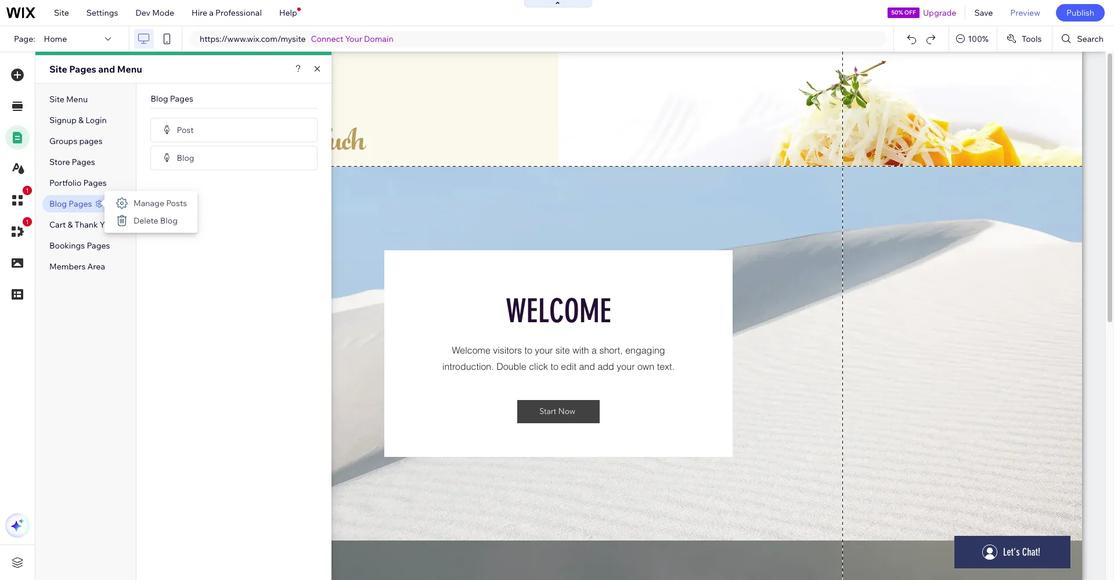 Task type: describe. For each thing, give the bounding box(es) containing it.
search button
[[1053, 26, 1115, 52]]

store pages
[[49, 157, 95, 167]]

pages up post
[[170, 94, 193, 104]]

settings
[[86, 8, 118, 18]]

site pages and menu
[[49, 63, 142, 75]]

save button
[[966, 0, 1002, 26]]

area
[[87, 261, 105, 272]]

groups
[[49, 136, 77, 146]]

home
[[44, 34, 67, 44]]

100% button
[[950, 26, 997, 52]]

tools button
[[998, 26, 1053, 52]]

1 horizontal spatial menu
[[117, 63, 142, 75]]

site for site
[[54, 8, 69, 18]]

save
[[975, 8, 994, 18]]

off
[[905, 9, 917, 16]]

and
[[98, 63, 115, 75]]

signup & login
[[49, 115, 107, 125]]

publish
[[1067, 8, 1095, 18]]

pages up portfolio pages
[[72, 157, 95, 167]]

members
[[49, 261, 86, 272]]

professional
[[216, 8, 262, 18]]

site menu
[[49, 94, 88, 105]]

connect
[[311, 34, 344, 44]]

bookings pages
[[49, 241, 110, 251]]

delete
[[134, 216, 158, 226]]

100%
[[969, 34, 989, 44]]

hire
[[192, 8, 207, 18]]

50%
[[892, 9, 904, 16]]

dev
[[136, 8, 150, 18]]

cart & thank you
[[49, 220, 114, 230]]

https://www.wix.com/mysite connect your domain
[[200, 34, 394, 44]]

pages right portfolio
[[83, 178, 107, 188]]

posts
[[166, 198, 187, 209]]

manage posts
[[134, 198, 187, 209]]



Task type: locate. For each thing, give the bounding box(es) containing it.
portfolio pages
[[49, 178, 107, 188]]

pages up cart & thank you
[[69, 199, 92, 209]]

delete blog
[[134, 216, 178, 226]]

preview button
[[1002, 0, 1050, 26]]

0 horizontal spatial blog pages
[[49, 199, 92, 209]]

0 vertical spatial blog pages
[[151, 94, 193, 104]]

publish button
[[1057, 4, 1106, 21]]

your
[[345, 34, 362, 44]]

50% off
[[892, 9, 917, 16]]

thank
[[75, 220, 98, 230]]

site for site menu
[[49, 94, 64, 105]]

post
[[177, 125, 194, 135]]

dev mode
[[136, 8, 174, 18]]

manage
[[134, 198, 164, 209]]

0 vertical spatial site
[[54, 8, 69, 18]]

site up home
[[54, 8, 69, 18]]

groups pages
[[49, 136, 103, 146]]

search
[[1078, 34, 1104, 44]]

a
[[209, 8, 214, 18]]

preview
[[1011, 8, 1041, 18]]

site down home
[[49, 63, 67, 75]]

0 horizontal spatial menu
[[66, 94, 88, 105]]

& for cart
[[68, 220, 73, 230]]

site up signup
[[49, 94, 64, 105]]

menu right and
[[117, 63, 142, 75]]

blog pages down portfolio
[[49, 199, 92, 209]]

https://www.wix.com/mysite
[[200, 34, 306, 44]]

cart
[[49, 220, 66, 230]]

1 vertical spatial &
[[68, 220, 73, 230]]

1 vertical spatial blog pages
[[49, 199, 92, 209]]

blog
[[151, 94, 168, 104], [177, 152, 194, 163], [49, 199, 67, 209], [160, 216, 178, 226]]

1 horizontal spatial blog pages
[[151, 94, 193, 104]]

you
[[100, 220, 114, 230]]

domain
[[364, 34, 394, 44]]

0 vertical spatial &
[[78, 115, 84, 125]]

& for signup
[[78, 115, 84, 125]]

pages
[[79, 136, 103, 146]]

site
[[54, 8, 69, 18], [49, 63, 67, 75], [49, 94, 64, 105]]

1 vertical spatial site
[[49, 63, 67, 75]]

tools
[[1022, 34, 1042, 44]]

menu up signup & login
[[66, 94, 88, 105]]

bookings
[[49, 241, 85, 251]]

members area
[[49, 261, 105, 272]]

menu
[[117, 63, 142, 75], [66, 94, 88, 105]]

2 vertical spatial site
[[49, 94, 64, 105]]

mode
[[152, 8, 174, 18]]

& right cart
[[68, 220, 73, 230]]

pages
[[69, 63, 96, 75], [170, 94, 193, 104], [72, 157, 95, 167], [83, 178, 107, 188], [69, 199, 92, 209], [87, 241, 110, 251]]

login
[[85, 115, 107, 125]]

help
[[279, 8, 297, 18]]

upgrade
[[924, 8, 957, 18]]

blog pages
[[151, 94, 193, 104], [49, 199, 92, 209]]

pages left and
[[69, 63, 96, 75]]

signup
[[49, 115, 77, 125]]

hire a professional
[[192, 8, 262, 18]]

pages up area
[[87, 241, 110, 251]]

1 vertical spatial menu
[[66, 94, 88, 105]]

0 vertical spatial menu
[[117, 63, 142, 75]]

portfolio
[[49, 178, 82, 188]]

0 horizontal spatial &
[[68, 220, 73, 230]]

&
[[78, 115, 84, 125], [68, 220, 73, 230]]

site for site pages and menu
[[49, 63, 67, 75]]

& left login
[[78, 115, 84, 125]]

1 horizontal spatial &
[[78, 115, 84, 125]]

blog pages up post
[[151, 94, 193, 104]]

store
[[49, 157, 70, 167]]



Task type: vqa. For each thing, say whether or not it's contained in the screenshot.
the left the Blog Pages
yes



